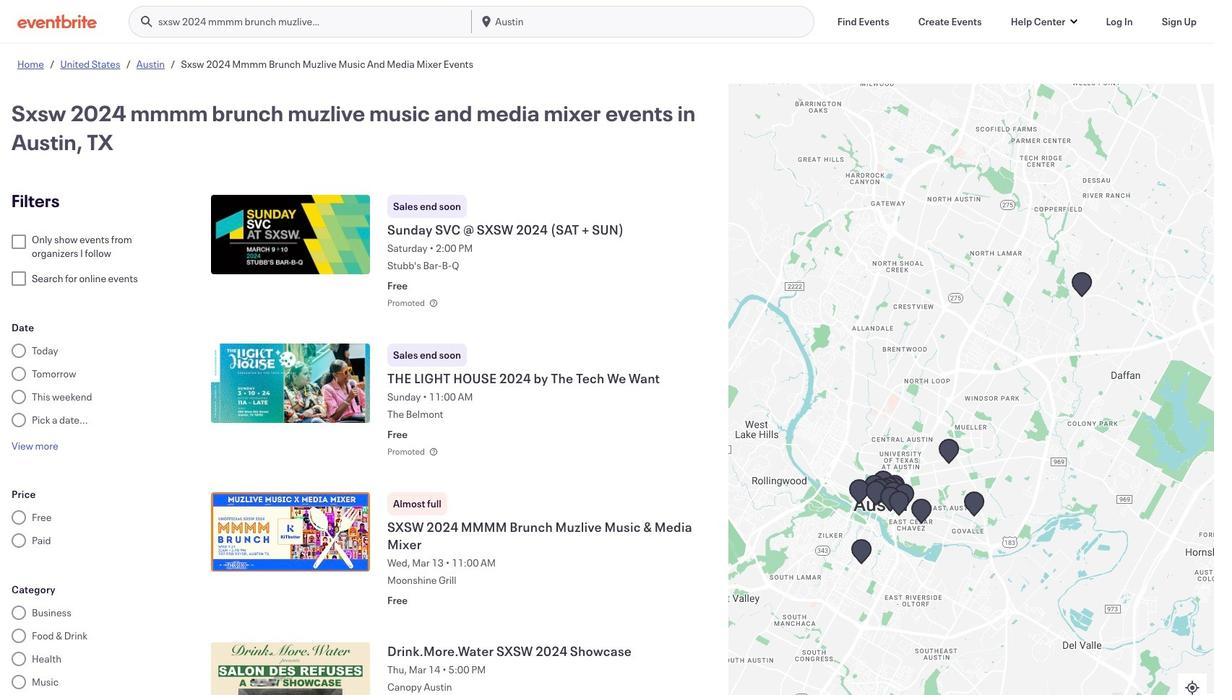 Task type: locate. For each thing, give the bounding box(es) containing it.
eventbrite image
[[17, 14, 97, 28]]

find events element
[[837, 14, 889, 29]]

view more element
[[12, 439, 58, 453]]

sign up element
[[1162, 14, 1197, 29]]

map region
[[728, 84, 1214, 696]]



Task type: vqa. For each thing, say whether or not it's contained in the screenshot.
SXSW 2024 MMMM BRUNCH MUZLIVE MUSIC & MEDIA MIXER PRIMARY IMAGE
yes



Task type: describe. For each thing, give the bounding box(es) containing it.
sxsw 2024 mmmm brunch muzlive music & media mixer primary image image
[[211, 493, 370, 573]]

the light house 2024 by the tech we want primary image image
[[211, 344, 370, 424]]

create events element
[[918, 14, 982, 29]]

sunday svc @ sxsw 2024 (sat + sun) primary image image
[[211, 195, 370, 275]]

drink.more.water sxsw 2024 showcase primary image image
[[211, 643, 370, 696]]

log in element
[[1106, 14, 1133, 29]]



